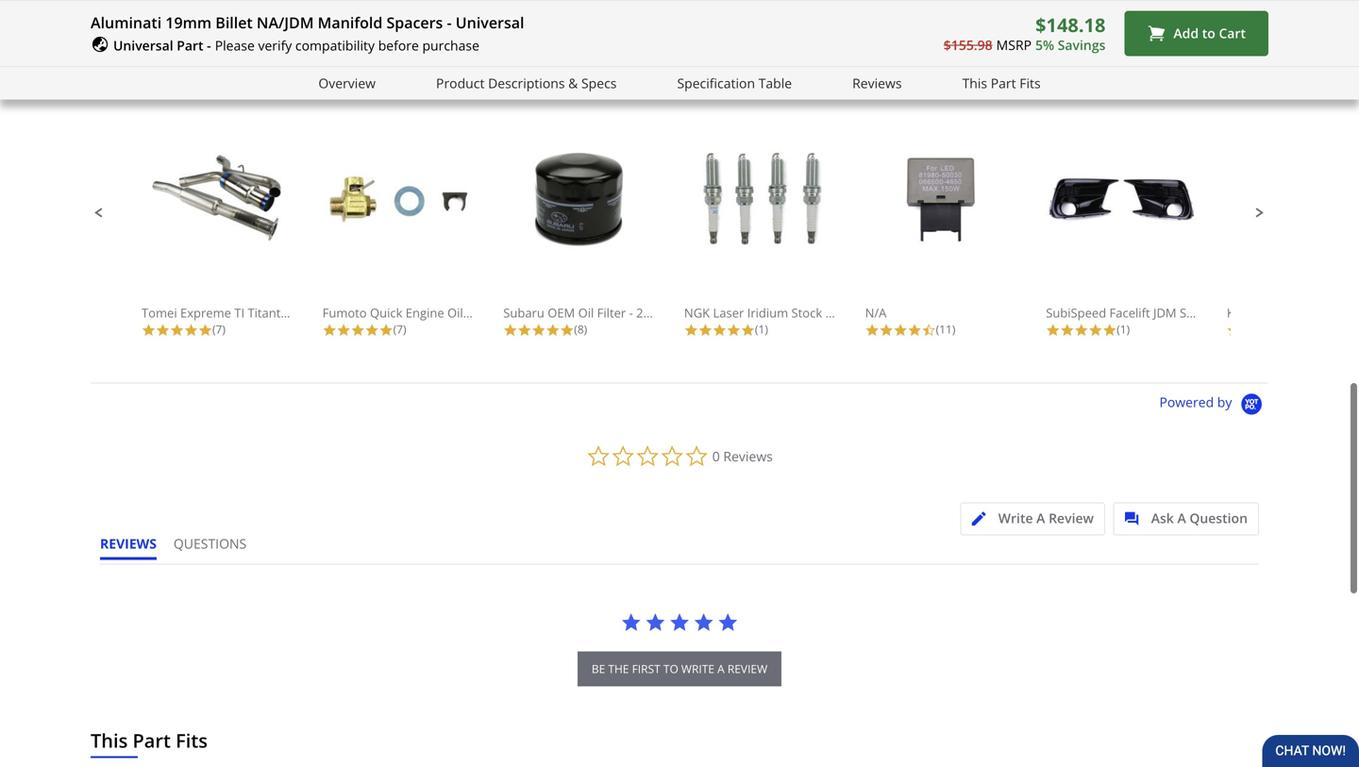 Task type: describe. For each thing, give the bounding box(es) containing it.
subispeed
[[1046, 304, 1106, 321]]

top
[[150, 54, 181, 81]]

0 vertical spatial part
[[177, 36, 203, 54]]

ask
[[1151, 509, 1174, 527]]

1 horizontal spatial universal
[[456, 12, 524, 33]]

13 star image from the left
[[1046, 323, 1060, 337]]

(8)
[[574, 321, 587, 337]]

this inside 'this part fits' link
[[962, 74, 987, 92]]

specs
[[581, 74, 617, 92]]

write no frame image
[[972, 512, 995, 526]]

savings
[[1058, 36, 1106, 54]]

reviews link
[[852, 72, 902, 94]]

+...
[[1236, 304, 1253, 321]]

write
[[998, 509, 1033, 527]]

ti
[[234, 304, 245, 321]]

the
[[608, 661, 629, 677]]

jdm
[[1153, 304, 1177, 321]]

2015+
[[636, 304, 671, 321]]

write
[[681, 661, 715, 677]]

(11)
[[936, 321, 956, 337]]

1 total reviews element for facelift
[[1046, 321, 1197, 337]]

titantium
[[248, 304, 303, 321]]

5%
[[1035, 36, 1054, 54]]

question
[[1190, 509, 1248, 527]]

11 total reviews element
[[865, 321, 1016, 337]]

review
[[728, 661, 768, 677]]

14 star image from the left
[[1060, 323, 1074, 337]]

dialog image
[[1125, 512, 1148, 526]]

oem
[[548, 304, 575, 321]]

aluminati
[[91, 12, 162, 33]]

$148.18 $155.98 msrp 5% savings
[[944, 12, 1106, 54]]

(7) for quick
[[393, 321, 406, 337]]

product
[[436, 74, 485, 92]]

be
[[592, 661, 605, 677]]

add to cart
[[1174, 24, 1246, 42]]

heat
[[825, 304, 853, 321]]

msrp
[[996, 36, 1032, 54]]

subispeed facelift jdm style drl +... link
[[1046, 149, 1253, 321]]

iridium
[[747, 304, 788, 321]]

ngk laser iridium stock heat range...
[[684, 304, 901, 321]]

drl
[[1210, 304, 1233, 321]]

subaru
[[503, 304, 544, 321]]

1 total reviews element for laser
[[684, 321, 835, 337]]

write a review button
[[961, 503, 1105, 536]]

10 star image from the left
[[865, 323, 879, 337]]

0 horizontal spatial this
[[91, 728, 128, 754]]

$155.98
[[944, 36, 993, 54]]

aluminati 19mm billet na/jdm manifold spacers - universal
[[91, 12, 524, 33]]

a for write
[[1037, 509, 1045, 527]]

tomei expreme ti titantium cat-back...
[[142, 304, 365, 321]]

specification
[[677, 74, 755, 92]]

fumoto
[[322, 304, 367, 321]]

add to cart button
[[1125, 11, 1269, 56]]

ask a question
[[1151, 509, 1248, 527]]

a
[[717, 661, 725, 677]]

powered by link
[[1160, 393, 1269, 417]]

cart
[[1219, 24, 1246, 42]]

verify
[[258, 36, 292, 54]]

1 horizontal spatial to
[[1202, 24, 1216, 42]]

powered by
[[1160, 393, 1236, 411]]

fumoto quick engine oil drain valve...
[[322, 304, 541, 321]]

1 vertical spatial -
[[207, 36, 211, 54]]

subispeed facelift jdm style drl +...
[[1046, 304, 1253, 321]]

7 total reviews element for expreme
[[142, 321, 293, 337]]

7 total reviews element for quick
[[322, 321, 473, 337]]

purchase
[[422, 36, 479, 54]]

drain
[[466, 304, 498, 321]]

product descriptions & specs
[[436, 74, 617, 92]]

koyo
[[1227, 304, 1255, 321]]

tomei expreme ti titantium cat-back... link
[[142, 149, 365, 321]]

na/jdm
[[257, 12, 314, 33]]

by
[[1217, 393, 1232, 411]]

koyo aluminum racing 
[[1227, 304, 1359, 321]]

3 star image from the left
[[184, 323, 198, 337]]

11 star image from the left
[[879, 323, 893, 337]]

2 vertical spatial -
[[629, 304, 633, 321]]

part inside 'this part fits' link
[[991, 74, 1016, 92]]

questions
[[174, 535, 247, 553]]

2 star image from the left
[[156, 323, 170, 337]]

a for ask
[[1177, 509, 1186, 527]]

filter
[[597, 304, 626, 321]]

be the first to write a review
[[592, 661, 768, 677]]

0 reviews
[[712, 447, 773, 465]]

specification table
[[677, 74, 792, 92]]

16 star image from the left
[[1227, 323, 1241, 337]]

koyo aluminum racing link
[[1227, 149, 1359, 321]]

ngk
[[684, 304, 710, 321]]

before
[[378, 36, 419, 54]]



Task type: locate. For each thing, give the bounding box(es) containing it.
descriptions
[[488, 74, 565, 92]]

-
[[447, 12, 452, 33], [207, 36, 211, 54], [629, 304, 633, 321]]

star image
[[142, 323, 156, 337], [156, 323, 170, 337], [184, 323, 198, 337], [322, 323, 337, 337], [351, 323, 365, 337], [365, 323, 379, 337], [503, 323, 518, 337], [532, 323, 546, 337], [727, 323, 741, 337], [865, 323, 879, 337], [879, 323, 893, 337], [893, 323, 908, 337], [1046, 323, 1060, 337], [1060, 323, 1074, 337], [1103, 323, 1117, 337], [1227, 323, 1241, 337]]

oil
[[447, 304, 463, 321], [578, 304, 594, 321]]

1 oil from the left
[[447, 304, 463, 321]]

n/a link
[[865, 149, 1016, 321]]

$148.18
[[1036, 12, 1106, 38]]

8 total reviews element
[[503, 321, 654, 337]]

back...
[[329, 304, 365, 321]]

2 (1) from the left
[[1117, 321, 1130, 337]]

0 vertical spatial fits
[[1020, 74, 1041, 92]]

- right filter
[[629, 304, 633, 321]]

range...
[[856, 304, 901, 321]]

(1) for laser
[[755, 321, 768, 337]]

15 star image from the left
[[1103, 323, 1117, 337]]

expreme
[[180, 304, 231, 321]]

9 star image from the left
[[727, 323, 741, 337]]

1 vertical spatial universal
[[113, 36, 173, 54]]

0 horizontal spatial a
[[1037, 509, 1045, 527]]

1 a from the left
[[1037, 509, 1045, 527]]

1 star image from the left
[[142, 323, 156, 337]]

8 star image from the left
[[532, 323, 546, 337]]

- left please
[[207, 36, 211, 54]]

specification table link
[[677, 72, 792, 94]]

0 horizontal spatial universal
[[113, 36, 173, 54]]

0 horizontal spatial (1)
[[755, 321, 768, 337]]

2 horizontal spatial -
[[629, 304, 633, 321]]

5 star image from the left
[[351, 323, 365, 337]]

1 horizontal spatial -
[[447, 12, 452, 33]]

to right first on the bottom left of page
[[663, 661, 678, 677]]

style
[[1180, 304, 1207, 321]]

0 horizontal spatial 7 total reviews element
[[142, 321, 293, 337]]

0 vertical spatial this
[[962, 74, 987, 92]]

(7) left ti
[[212, 321, 226, 337]]

2 (7) from the left
[[393, 321, 406, 337]]

tomei
[[142, 304, 177, 321]]

aluminum
[[1259, 304, 1318, 321]]

subaru oem oil filter - 2015+ wrx
[[503, 304, 701, 321]]

7 total reviews element
[[142, 321, 293, 337], [322, 321, 473, 337]]

0 horizontal spatial 1 total reviews element
[[684, 321, 835, 337]]

2 1 total reviews element from the left
[[1046, 321, 1197, 337]]

1 1 total reviews element from the left
[[684, 321, 835, 337]]

1 vertical spatial this part fits
[[91, 728, 208, 754]]

review
[[1049, 509, 1094, 527]]

ngk laser iridium stock heat range... link
[[684, 149, 901, 321]]

a right 'ask' at the right bottom of the page
[[1177, 509, 1186, 527]]

1 vertical spatial this
[[91, 728, 128, 754]]

ask a question button
[[1113, 503, 1259, 536]]

(7)
[[212, 321, 226, 337], [393, 321, 406, 337]]

- up purchase
[[447, 12, 452, 33]]

n/a
[[865, 304, 887, 321]]

(1) right the laser
[[755, 321, 768, 337]]

&
[[568, 74, 578, 92]]

0 vertical spatial to
[[1202, 24, 1216, 42]]

this part fits
[[962, 74, 1041, 92], [91, 728, 208, 754]]

(1) left the jdm
[[1117, 321, 1130, 337]]

1 vertical spatial to
[[663, 661, 678, 677]]

1 total reviews element
[[684, 321, 835, 337], [1046, 321, 1197, 337]]

(1)
[[755, 321, 768, 337], [1117, 321, 1130, 337]]

a
[[1037, 509, 1045, 527], [1177, 509, 1186, 527]]

overview link
[[318, 72, 376, 94]]

overview
[[318, 74, 376, 92]]

1 horizontal spatial this
[[962, 74, 987, 92]]

to
[[1202, 24, 1216, 42], [663, 661, 678, 677]]

1 horizontal spatial (7)
[[393, 321, 406, 337]]

wrx
[[675, 304, 701, 321]]

universal up purchase
[[456, 12, 524, 33]]

6 star image from the left
[[365, 323, 379, 337]]

oil right oem
[[578, 304, 594, 321]]

stock
[[791, 304, 822, 321]]

0 vertical spatial reviews
[[852, 74, 902, 92]]

product descriptions & specs link
[[436, 72, 617, 94]]

1 horizontal spatial 7 total reviews element
[[322, 321, 473, 337]]

0 vertical spatial -
[[447, 12, 452, 33]]

0 horizontal spatial to
[[663, 661, 678, 677]]

0 horizontal spatial oil
[[447, 304, 463, 321]]

1 (7) from the left
[[212, 321, 226, 337]]

part
[[177, 36, 203, 54], [991, 74, 1016, 92], [133, 728, 171, 754]]

write a review
[[998, 509, 1094, 527]]

to right add
[[1202, 24, 1216, 42]]

0 vertical spatial this part fits
[[962, 74, 1041, 92]]

2 7 total reviews element from the left
[[322, 321, 473, 337]]

rated
[[186, 54, 235, 81]]

racing
[[1321, 304, 1359, 321]]

first
[[632, 661, 660, 677]]

2 horizontal spatial part
[[991, 74, 1016, 92]]

other
[[91, 54, 144, 81]]

0 horizontal spatial this part fits
[[91, 728, 208, 754]]

reviews
[[852, 74, 902, 92], [723, 447, 773, 465]]

cat-
[[306, 304, 329, 321]]

3 total reviews element
[[1227, 321, 1359, 337]]

facelift
[[1110, 304, 1150, 321]]

1 7 total reviews element from the left
[[142, 321, 293, 337]]

engine
[[406, 304, 444, 321]]

0 horizontal spatial (7)
[[212, 321, 226, 337]]

(1) for facelift
[[1117, 321, 1130, 337]]

compatibility
[[295, 36, 375, 54]]

table
[[759, 74, 792, 92]]

oil left the drain
[[447, 304, 463, 321]]

(7) for expreme
[[212, 321, 226, 337]]

powered
[[1160, 393, 1214, 411]]

1 (1) from the left
[[755, 321, 768, 337]]

4 star image from the left
[[322, 323, 337, 337]]

1 horizontal spatial fits
[[1020, 74, 1041, 92]]

1 horizontal spatial reviews
[[852, 74, 902, 92]]

0 horizontal spatial fits
[[176, 728, 208, 754]]

tab list
[[100, 535, 264, 564]]

be the first to write a review button
[[577, 652, 782, 687]]

add
[[1174, 24, 1199, 42]]

tab list containing reviews
[[100, 535, 264, 564]]

0 vertical spatial universal
[[456, 12, 524, 33]]

1 horizontal spatial this part fits
[[962, 74, 1041, 92]]

2 oil from the left
[[578, 304, 594, 321]]

1 vertical spatial reviews
[[723, 447, 773, 465]]

universal part - please verify compatibility before purchase
[[113, 36, 479, 54]]

1 horizontal spatial 1 total reviews element
[[1046, 321, 1197, 337]]

1 vertical spatial part
[[991, 74, 1016, 92]]

12 star image from the left
[[893, 323, 908, 337]]

1 vertical spatial fits
[[176, 728, 208, 754]]

1 horizontal spatial oil
[[578, 304, 594, 321]]

0 horizontal spatial reviews
[[723, 447, 773, 465]]

a right write
[[1037, 509, 1045, 527]]

valve...
[[501, 304, 541, 321]]

2 vertical spatial part
[[133, 728, 171, 754]]

1 horizontal spatial (1)
[[1117, 321, 1130, 337]]

laser
[[713, 304, 744, 321]]

19mm
[[165, 12, 212, 33]]

reviews
[[100, 535, 157, 553]]

0 horizontal spatial part
[[133, 728, 171, 754]]

star image
[[170, 323, 184, 337], [198, 323, 212, 337], [337, 323, 351, 337], [379, 323, 393, 337], [518, 323, 532, 337], [546, 323, 560, 337], [560, 323, 574, 337], [684, 323, 698, 337], [698, 323, 713, 337], [713, 323, 727, 337], [741, 323, 755, 337], [908, 323, 922, 337], [1074, 323, 1089, 337], [1089, 323, 1103, 337], [621, 612, 642, 633], [645, 612, 666, 633], [669, 612, 690, 633], [693, 612, 714, 633], [718, 612, 738, 633]]

2 a from the left
[[1177, 509, 1186, 527]]

universal down aluminati
[[113, 36, 173, 54]]

quick
[[370, 304, 403, 321]]

1 horizontal spatial part
[[177, 36, 203, 54]]

1 horizontal spatial a
[[1177, 509, 1186, 527]]

products
[[240, 54, 323, 81]]

other top rated products
[[91, 54, 323, 81]]

0 horizontal spatial -
[[207, 36, 211, 54]]

a inside dropdown button
[[1037, 509, 1045, 527]]

a inside dropdown button
[[1177, 509, 1186, 527]]

manifold
[[318, 12, 383, 33]]

(7) right "back..."
[[393, 321, 406, 337]]

half star image
[[922, 323, 936, 337]]

fumoto quick engine oil drain valve... link
[[322, 149, 541, 321]]

7 star image from the left
[[503, 323, 518, 337]]

universal
[[456, 12, 524, 33], [113, 36, 173, 54]]

please
[[215, 36, 255, 54]]

billet
[[215, 12, 253, 33]]

fits
[[1020, 74, 1041, 92], [176, 728, 208, 754]]

0
[[712, 447, 720, 465]]



Task type: vqa. For each thing, say whether or not it's contained in the screenshot.
Write A Review
yes



